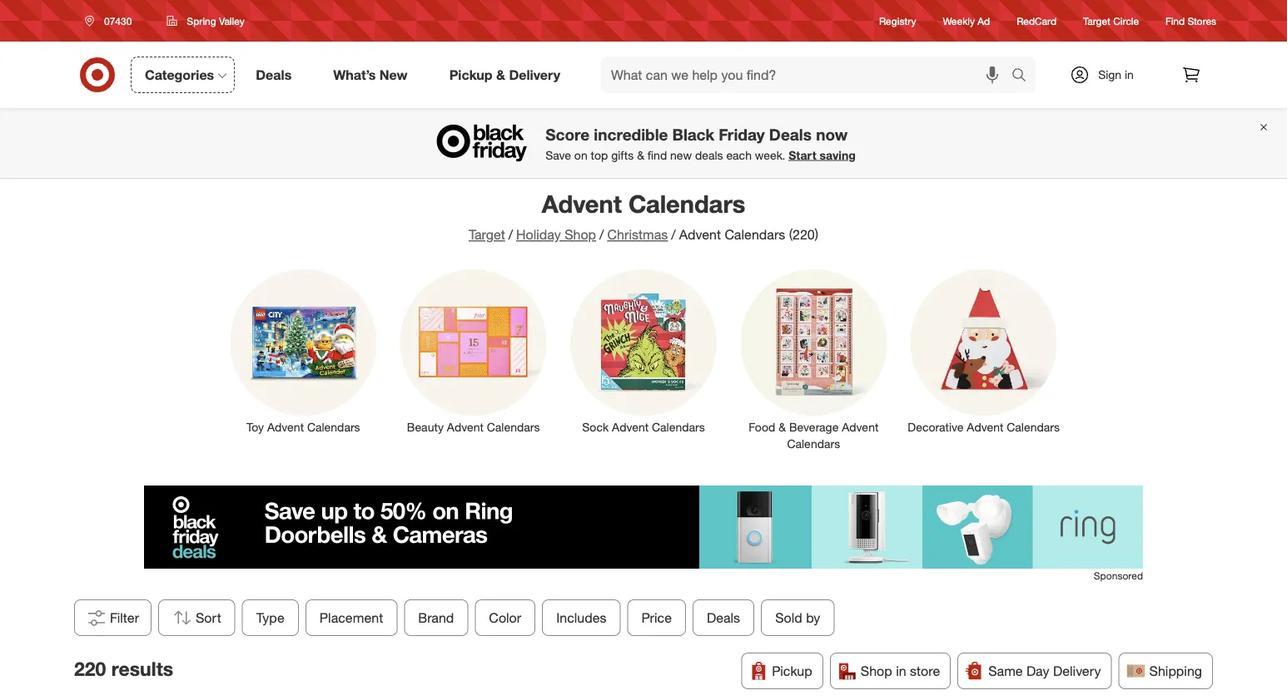 Task type: describe. For each thing, give the bounding box(es) containing it.
week.
[[755, 148, 785, 162]]

& inside score incredible black friday deals now save on top gifts & find new deals each week. start saving
[[637, 148, 644, 162]]

sock
[[582, 420, 609, 435]]

top
[[591, 148, 608, 162]]

pickup & delivery link
[[435, 57, 581, 93]]

type
[[256, 610, 285, 627]]

decorative advent calendars
[[908, 420, 1060, 435]]

advent right 'christmas'
[[679, 227, 721, 243]]

sign in link
[[1056, 57, 1160, 93]]

brand
[[418, 610, 454, 627]]

same day delivery
[[988, 664, 1101, 680]]

delivery for same day delivery
[[1053, 664, 1101, 680]]

target inside advent calendars target / holiday shop / christmas / advent calendars (220)
[[469, 227, 505, 243]]

spring valley
[[187, 15, 245, 27]]

includes
[[556, 610, 607, 627]]

pickup for pickup & delivery
[[449, 67, 492, 83]]

day
[[1026, 664, 1049, 680]]

advent right beauty
[[447, 420, 484, 435]]

shop inside advent calendars target / holiday shop / christmas / advent calendars (220)
[[565, 227, 596, 243]]

target link
[[469, 227, 505, 243]]

1 / from the left
[[508, 227, 513, 243]]

color
[[489, 610, 521, 627]]

& for pickup
[[496, 67, 505, 83]]

now
[[816, 125, 848, 144]]

saving
[[820, 148, 856, 162]]

holiday shop link
[[516, 227, 596, 243]]

brand button
[[404, 600, 468, 637]]

same
[[988, 664, 1023, 680]]

circle
[[1113, 15, 1139, 27]]

includes button
[[542, 600, 621, 637]]

advertisement region
[[144, 486, 1143, 569]]

spring
[[187, 15, 216, 27]]

by
[[806, 610, 820, 627]]

deals inside score incredible black friday deals now save on top gifts & find new deals each week. start saving
[[769, 125, 812, 144]]

placement button
[[305, 600, 397, 637]]

target circle link
[[1083, 14, 1139, 28]]

redcard link
[[1017, 14, 1056, 28]]

What can we help you find? suggestions appear below search field
[[601, 57, 1016, 93]]

store
[[910, 664, 940, 680]]

sock advent calendars link
[[558, 266, 729, 436]]

valley
[[219, 15, 245, 27]]

what's
[[333, 67, 376, 83]]

color button
[[475, 600, 535, 637]]

shop in store button
[[830, 654, 951, 690]]

3 / from the left
[[671, 227, 676, 243]]

220
[[74, 658, 106, 682]]

deals
[[695, 148, 723, 162]]

sold by button
[[761, 600, 835, 637]]

search button
[[1004, 57, 1044, 97]]

220 results
[[74, 658, 173, 682]]

start
[[789, 148, 816, 162]]

sold
[[775, 610, 802, 627]]

sort
[[196, 610, 221, 627]]

spring valley button
[[156, 6, 255, 36]]

find stores link
[[1166, 14, 1216, 28]]

toy
[[246, 420, 264, 435]]

christmas link
[[607, 227, 668, 243]]

beauty advent calendars link
[[388, 266, 558, 436]]

holiday
[[516, 227, 561, 243]]

sign in
[[1098, 67, 1134, 82]]

score
[[545, 125, 589, 144]]

sort button
[[158, 600, 235, 637]]

toy advent calendars
[[246, 420, 360, 435]]

(220)
[[789, 227, 818, 243]]

results
[[111, 658, 173, 682]]

score incredible black friday deals now save on top gifts & find new deals each week. start saving
[[545, 125, 856, 162]]

beauty
[[407, 420, 444, 435]]

categories link
[[131, 57, 235, 93]]

stores
[[1188, 15, 1216, 27]]



Task type: locate. For each thing, give the bounding box(es) containing it.
1 vertical spatial pickup
[[772, 664, 812, 680]]

1 horizontal spatial pickup
[[772, 664, 812, 680]]

christmas
[[607, 227, 668, 243]]

1 vertical spatial &
[[637, 148, 644, 162]]

in right sign
[[1125, 67, 1134, 82]]

delivery up score
[[509, 67, 560, 83]]

in inside button
[[896, 664, 906, 680]]

find
[[1166, 15, 1185, 27]]

1 horizontal spatial /
[[599, 227, 604, 243]]

find
[[648, 148, 667, 162]]

1 horizontal spatial shop
[[861, 664, 892, 680]]

deals left what's
[[256, 67, 292, 83]]

placement
[[320, 610, 383, 627]]

sock advent calendars
[[582, 420, 705, 435]]

save
[[545, 148, 571, 162]]

in
[[1125, 67, 1134, 82], [896, 664, 906, 680]]

new
[[670, 148, 692, 162]]

/ right target link at the left top
[[508, 227, 513, 243]]

& for food
[[779, 420, 786, 435]]

price
[[642, 610, 672, 627]]

2 vertical spatial deals
[[707, 610, 740, 627]]

same day delivery button
[[958, 654, 1112, 690]]

0 vertical spatial delivery
[[509, 67, 560, 83]]

sold by
[[775, 610, 820, 627]]

beverage
[[789, 420, 839, 435]]

each
[[726, 148, 752, 162]]

1 vertical spatial target
[[469, 227, 505, 243]]

0 horizontal spatial delivery
[[509, 67, 560, 83]]

2 horizontal spatial &
[[779, 420, 786, 435]]

find stores
[[1166, 15, 1216, 27]]

deals up start
[[769, 125, 812, 144]]

advent right beverage
[[842, 420, 879, 435]]

deals inside button
[[707, 610, 740, 627]]

& inside pickup & delivery link
[[496, 67, 505, 83]]

1 horizontal spatial target
[[1083, 15, 1110, 27]]

0 vertical spatial in
[[1125, 67, 1134, 82]]

0 horizontal spatial deals
[[256, 67, 292, 83]]

black
[[672, 125, 714, 144]]

registry link
[[879, 14, 916, 28]]

price button
[[627, 600, 686, 637]]

0 horizontal spatial /
[[508, 227, 513, 243]]

delivery right the day
[[1053, 664, 1101, 680]]

ad
[[978, 15, 990, 27]]

delivery
[[509, 67, 560, 83], [1053, 664, 1101, 680]]

shop in store
[[861, 664, 940, 680]]

calendars inside food & beverage advent calendars
[[787, 437, 840, 452]]

1 vertical spatial shop
[[861, 664, 892, 680]]

shipping button
[[1119, 654, 1213, 690]]

delivery for pickup & delivery
[[509, 67, 560, 83]]

decorative advent calendars link
[[899, 266, 1069, 436]]

in left store
[[896, 664, 906, 680]]

/ left the christmas 'link'
[[599, 227, 604, 243]]

advent right toy
[[267, 420, 304, 435]]

/
[[508, 227, 513, 243], [599, 227, 604, 243], [671, 227, 676, 243]]

deals for deals button
[[707, 610, 740, 627]]

deals link
[[242, 57, 312, 93]]

filter
[[110, 610, 139, 627]]

deals button
[[693, 600, 754, 637]]

0 horizontal spatial &
[[496, 67, 505, 83]]

1 horizontal spatial in
[[1125, 67, 1134, 82]]

1 horizontal spatial deals
[[707, 610, 740, 627]]

food
[[749, 420, 775, 435]]

sponsored
[[1094, 570, 1143, 583]]

1 horizontal spatial delivery
[[1053, 664, 1101, 680]]

search
[[1004, 68, 1044, 85]]

0 vertical spatial shop
[[565, 227, 596, 243]]

weekly
[[943, 15, 975, 27]]

advent right sock on the left of page
[[612, 420, 649, 435]]

shipping
[[1149, 664, 1202, 680]]

new
[[380, 67, 408, 83]]

advent inside food & beverage advent calendars
[[842, 420, 879, 435]]

1 vertical spatial delivery
[[1053, 664, 1101, 680]]

0 vertical spatial target
[[1083, 15, 1110, 27]]

pickup inside button
[[772, 664, 812, 680]]

redcard
[[1017, 15, 1056, 27]]

pickup for pickup
[[772, 664, 812, 680]]

1 horizontal spatial &
[[637, 148, 644, 162]]

filter button
[[74, 600, 152, 637]]

what's new
[[333, 67, 408, 83]]

beauty advent calendars
[[407, 420, 540, 435]]

shop left store
[[861, 664, 892, 680]]

shop inside button
[[861, 664, 892, 680]]

advent
[[542, 189, 622, 219], [679, 227, 721, 243], [267, 420, 304, 435], [447, 420, 484, 435], [612, 420, 649, 435], [842, 420, 879, 435], [967, 420, 1004, 435]]

07430
[[104, 15, 132, 27]]

2 / from the left
[[599, 227, 604, 243]]

target left the holiday
[[469, 227, 505, 243]]

advent right decorative at the right bottom of page
[[967, 420, 1004, 435]]

0 horizontal spatial in
[[896, 664, 906, 680]]

2 horizontal spatial deals
[[769, 125, 812, 144]]

food & beverage advent calendars link
[[729, 266, 899, 453]]

pickup right new
[[449, 67, 492, 83]]

gifts
[[611, 148, 634, 162]]

pickup down sold by button
[[772, 664, 812, 680]]

07430 button
[[74, 6, 149, 36]]

deals
[[256, 67, 292, 83], [769, 125, 812, 144], [707, 610, 740, 627]]

food & beverage advent calendars
[[749, 420, 879, 452]]

type button
[[242, 600, 299, 637]]

incredible
[[594, 125, 668, 144]]

0 horizontal spatial target
[[469, 227, 505, 243]]

0 horizontal spatial shop
[[565, 227, 596, 243]]

&
[[496, 67, 505, 83], [637, 148, 644, 162], [779, 420, 786, 435]]

1 vertical spatial in
[[896, 664, 906, 680]]

pickup button
[[741, 654, 823, 690]]

what's new link
[[319, 57, 428, 93]]

2 horizontal spatial /
[[671, 227, 676, 243]]

shop right the holiday
[[565, 227, 596, 243]]

advent up holiday shop link
[[542, 189, 622, 219]]

0 vertical spatial pickup
[[449, 67, 492, 83]]

/ right the christmas 'link'
[[671, 227, 676, 243]]

weekly ad link
[[943, 14, 990, 28]]

delivery inside button
[[1053, 664, 1101, 680]]

0 horizontal spatial pickup
[[449, 67, 492, 83]]

target left the circle
[[1083, 15, 1110, 27]]

2 vertical spatial &
[[779, 420, 786, 435]]

in for sign
[[1125, 67, 1134, 82]]

0 vertical spatial deals
[[256, 67, 292, 83]]

pickup & delivery
[[449, 67, 560, 83]]

0 vertical spatial &
[[496, 67, 505, 83]]

advent calendars target / holiday shop / christmas / advent calendars (220)
[[469, 189, 818, 243]]

in for shop
[[896, 664, 906, 680]]

registry
[[879, 15, 916, 27]]

1 vertical spatial deals
[[769, 125, 812, 144]]

deals for deals link
[[256, 67, 292, 83]]

friday
[[719, 125, 765, 144]]

& inside food & beverage advent calendars
[[779, 420, 786, 435]]

sign
[[1098, 67, 1121, 82]]

on
[[574, 148, 587, 162]]

target
[[1083, 15, 1110, 27], [469, 227, 505, 243]]

pickup
[[449, 67, 492, 83], [772, 664, 812, 680]]

deals left 'sold'
[[707, 610, 740, 627]]

weekly ad
[[943, 15, 990, 27]]

decorative
[[908, 420, 964, 435]]

toy advent calendars link
[[218, 266, 388, 436]]



Task type: vqa. For each thing, say whether or not it's contained in the screenshot.
Advertisement region
yes



